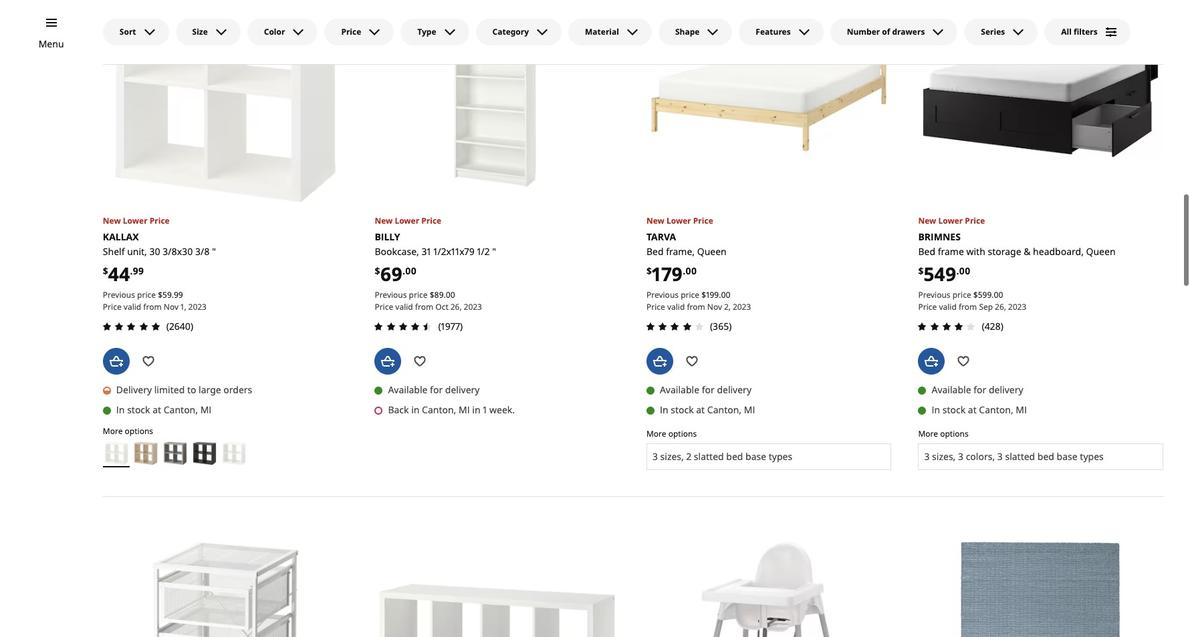 Task type: locate. For each thing, give the bounding box(es) containing it.
in for 549
[[932, 404, 940, 417]]

2 horizontal spatial more
[[918, 429, 938, 440]]

4 2023 from the left
[[1008, 301, 1027, 313]]

new lower price brimnes bed frame with storage & headboard, queen $ 549 . 00
[[918, 215, 1116, 287]]

1 in from the left
[[411, 404, 420, 417]]

nov inside previous price $ 59 . 99 price valid from nov 1, 2023
[[164, 301, 179, 313]]

00 up 2,
[[721, 289, 730, 301]]

1 new from the left
[[103, 215, 121, 226]]

more options for 44
[[103, 426, 153, 437]]

. down bookcase,
[[403, 264, 405, 277]]

1 horizontal spatial "
[[492, 245, 496, 258]]

0 horizontal spatial slatted
[[694, 451, 724, 463]]

menu
[[39, 37, 64, 50]]

lower inside new lower price kallax shelf unit, 30 3/8x30 3/8 " $ 44 . 99
[[123, 215, 148, 226]]

&
[[1024, 245, 1031, 258]]

99 right 59
[[174, 289, 183, 301]]

3 previous from the left
[[375, 289, 407, 301]]

2023 inside previous price $ 199 . 00 price valid from nov 2, 2023
[[733, 301, 751, 313]]

new inside new lower price billy bookcase, 31 1/2x11x79 1/2 " $ 69 . 00
[[375, 215, 393, 227]]

4 from from the left
[[959, 301, 977, 313]]

(2640)
[[166, 320, 193, 333]]

new inside new lower price tarva bed frame, queen $ 179 . 00
[[646, 215, 664, 226]]

0 horizontal spatial at
[[153, 404, 161, 417]]

2 at from the left
[[696, 404, 705, 417]]

previous down 44
[[103, 289, 135, 301]]

00 inside the previous price $ 599 . 00 price valid from sep 26, 2023
[[994, 289, 1003, 301]]

1 price from the left
[[137, 289, 156, 301]]

delivery
[[717, 384, 752, 397], [445, 384, 480, 397], [989, 384, 1023, 397]]

back in canton, mi in 1 week.
[[388, 404, 515, 417]]

2 queen from the left
[[1086, 245, 1116, 258]]

type button
[[401, 19, 469, 45]]

drawers
[[892, 26, 925, 37]]

1 bed from the left
[[646, 245, 664, 258]]

from inside previous price $ 199 . 00 price valid from nov 2, 2023
[[687, 301, 705, 313]]

4 valid from the left
[[939, 301, 957, 313]]

canton, for 179
[[707, 404, 742, 417]]

previous inside the previous price $ 599 . 00 price valid from sep 26, 2023
[[918, 289, 950, 301]]

26, inside previous price $ 89 . 00 price valid from oct 26, 2023
[[451, 301, 462, 313]]

. down the 'frame'
[[957, 264, 959, 277]]

1 nov from the left
[[164, 301, 179, 313]]

slatted right colors,
[[1005, 451, 1035, 463]]

0 horizontal spatial in stock at canton, mi
[[116, 404, 212, 417]]

base
[[746, 451, 766, 463], [1057, 451, 1078, 463]]

in left 1
[[472, 404, 480, 417]]

nov for 179
[[707, 301, 722, 313]]

2 new from the left
[[646, 215, 664, 226]]

stock
[[127, 404, 150, 417], [671, 404, 694, 417], [943, 404, 966, 417]]

shape button
[[659, 19, 732, 45]]

1 horizontal spatial at
[[696, 404, 705, 417]]

lower up kallax at the left
[[123, 215, 148, 226]]

mi left 1
[[459, 404, 470, 417]]

2023 for "
[[464, 301, 482, 313]]

delivery down (365)
[[717, 384, 752, 397]]

. up (365)
[[719, 289, 721, 301]]

price left 89
[[409, 289, 428, 301]]

0 horizontal spatial in
[[116, 404, 125, 417]]

sizes, for 549
[[932, 451, 956, 463]]

2 previous from the left
[[646, 289, 679, 301]]

1 horizontal spatial 99
[[174, 289, 183, 301]]

types
[[769, 451, 792, 463], [1080, 451, 1104, 463]]

2023 right 2,
[[733, 301, 751, 313]]

more options down delivery
[[103, 426, 153, 437]]

mi
[[200, 404, 212, 417], [744, 404, 755, 417], [459, 404, 470, 417], [1016, 404, 1027, 417]]

1 horizontal spatial 26,
[[995, 301, 1006, 313]]

2023 right 'sep'
[[1008, 301, 1027, 313]]

price inside popup button
[[341, 26, 361, 37]]

0 horizontal spatial available
[[388, 384, 428, 397]]

at
[[153, 404, 161, 417], [696, 404, 705, 417], [968, 404, 977, 417]]

bed down brimnes
[[918, 245, 935, 258]]

0 horizontal spatial options
[[125, 426, 153, 437]]

options up colors,
[[940, 429, 969, 440]]

2 delivery from the left
[[445, 384, 480, 397]]

price inside previous price $ 89 . 00 price valid from oct 26, 2023
[[375, 301, 393, 313]]

lower up brimnes
[[938, 215, 963, 227]]

1 horizontal spatial in stock at canton, mi
[[660, 404, 755, 417]]

2 stock from the left
[[671, 404, 694, 417]]

. up 'sep'
[[992, 289, 994, 301]]

in
[[116, 404, 125, 417], [660, 404, 668, 417], [932, 404, 940, 417]]

" right 3/8
[[212, 245, 216, 258]]

more options up colors,
[[918, 429, 969, 440]]

price inside previous price $ 199 . 00 price valid from nov 2, 2023
[[681, 289, 699, 301]]

1 available from the left
[[660, 384, 699, 397]]

$ inside new lower price tarva bed frame, queen $ 179 . 00
[[646, 264, 652, 277]]

4 mi from the left
[[1016, 404, 1027, 417]]

available for 549
[[932, 384, 971, 397]]

2 horizontal spatial at
[[968, 404, 977, 417]]

2 horizontal spatial delivery
[[989, 384, 1023, 397]]

2 horizontal spatial options
[[940, 429, 969, 440]]

1 horizontal spatial options
[[668, 429, 697, 440]]

2023 inside the previous price $ 599 . 00 price valid from sep 26, 2023
[[1008, 301, 1027, 313]]

valid inside previous price $ 89 . 00 price valid from oct 26, 2023
[[395, 301, 413, 313]]

0 horizontal spatial "
[[212, 245, 216, 258]]

mi down large
[[200, 404, 212, 417]]

1 at from the left
[[153, 404, 161, 417]]

queen right headboard,
[[1086, 245, 1116, 258]]

0 vertical spatial 99
[[133, 264, 144, 277]]

valid up review: 4.7 out of 5 stars. total reviews: 1977 image
[[395, 301, 413, 313]]

bed
[[646, 245, 664, 258], [918, 245, 935, 258]]

2 in from the left
[[660, 404, 668, 417]]

2 " from the left
[[492, 245, 496, 258]]

new up brimnes
[[918, 215, 936, 227]]

delivery up back in canton, mi in 1 week.
[[445, 384, 480, 397]]

. inside previous price $ 89 . 00 price valid from oct 26, 2023
[[444, 289, 446, 301]]

more options up 2
[[646, 429, 697, 440]]

3
[[653, 451, 658, 463], [924, 451, 930, 463], [958, 451, 963, 463], [997, 451, 1003, 463]]

3 in from the left
[[932, 404, 940, 417]]

previous for 549
[[918, 289, 950, 301]]

sizes, left colors,
[[932, 451, 956, 463]]

2 valid from the left
[[667, 301, 685, 313]]

previous down 69
[[375, 289, 407, 301]]

brimnes
[[918, 231, 961, 243]]

valid for 44
[[124, 301, 141, 313]]

valid up review: 4.8 out of 5 stars. total reviews: 2640 image
[[124, 301, 141, 313]]

available for delivery up back in canton, mi in 1 week.
[[388, 384, 480, 397]]

1 for from the left
[[702, 384, 715, 397]]

4 new from the left
[[918, 215, 936, 227]]

new inside new lower price kallax shelf unit, 30 3/8x30 3/8 " $ 44 . 99
[[103, 215, 121, 226]]

valid inside previous price $ 199 . 00 price valid from nov 2, 2023
[[667, 301, 685, 313]]

bed for 549
[[918, 245, 935, 258]]

canton,
[[164, 404, 198, 417], [707, 404, 742, 417], [422, 404, 456, 417], [979, 404, 1013, 417]]

price inside previous price $ 59 . 99 price valid from nov 1, 2023
[[137, 289, 156, 301]]

available for delivery for 179
[[660, 384, 752, 397]]

price left 199
[[681, 289, 699, 301]]

from up the review: 3.8 out of 5 stars. total reviews: 365 image
[[687, 301, 705, 313]]

available up "back"
[[388, 384, 428, 397]]

category button
[[476, 19, 562, 45]]

nov inside previous price $ 199 . 00 price valid from nov 2, 2023
[[707, 301, 722, 313]]

0 horizontal spatial sizes,
[[660, 451, 684, 463]]

delivery for 549
[[989, 384, 1023, 397]]

2 26, from the left
[[995, 301, 1006, 313]]

mi for 44
[[200, 404, 212, 417]]

2 nov from the left
[[707, 301, 722, 313]]

at up 3 sizes, 2 slatted bed base types
[[696, 404, 705, 417]]

new up tarva
[[646, 215, 664, 226]]

sizes, left 2
[[660, 451, 684, 463]]

from left oct
[[415, 301, 433, 313]]

549
[[924, 261, 957, 287]]

at for 179
[[696, 404, 705, 417]]

bed right colors,
[[1038, 451, 1054, 463]]

previous inside previous price $ 89 . 00 price valid from oct 26, 2023
[[375, 289, 407, 301]]

bed inside new lower price brimnes bed frame with storage & headboard, queen $ 549 . 00
[[918, 245, 935, 258]]

. up oct
[[444, 289, 446, 301]]

1 horizontal spatial available for delivery
[[660, 384, 752, 397]]

previous down 549
[[918, 289, 950, 301]]

1 2023 from the left
[[188, 301, 207, 313]]

new lower price billy bookcase, 31 1/2x11x79 1/2 " $ 69 . 00
[[375, 215, 496, 287]]

1 horizontal spatial bed
[[1038, 451, 1054, 463]]

for
[[702, 384, 715, 397], [430, 384, 443, 397], [974, 384, 986, 397]]

frame,
[[666, 245, 695, 258]]

00 right 89
[[446, 289, 455, 301]]

3 in stock at canton, mi from the left
[[932, 404, 1027, 417]]

previous inside previous price $ 59 . 99 price valid from nov 1, 2023
[[103, 289, 135, 301]]

from left 'sep'
[[959, 301, 977, 313]]

lower for 179
[[667, 215, 691, 226]]

2 in from the left
[[472, 404, 480, 417]]

delivery for 179
[[717, 384, 752, 397]]

1 from from the left
[[143, 301, 162, 313]]

price left 59
[[137, 289, 156, 301]]

3 for from the left
[[974, 384, 986, 397]]

3 sizes, 2 slatted bed base types link
[[653, 451, 792, 463]]

new for 44
[[103, 215, 121, 226]]

2 available from the left
[[388, 384, 428, 397]]

1 valid from the left
[[124, 301, 141, 313]]

bed right 2
[[726, 451, 743, 463]]

available for delivery down (365)
[[660, 384, 752, 397]]

for for 549
[[974, 384, 986, 397]]

1 in stock at canton, mi from the left
[[116, 404, 212, 417]]

in
[[411, 404, 420, 417], [472, 404, 480, 417]]

. inside previous price $ 199 . 00 price valid from nov 2, 2023
[[719, 289, 721, 301]]

0 horizontal spatial nov
[[164, 301, 179, 313]]

from inside previous price $ 59 . 99 price valid from nov 1, 2023
[[143, 301, 162, 313]]

0 horizontal spatial delivery
[[445, 384, 480, 397]]

back
[[388, 404, 409, 417]]

valid inside previous price $ 59 . 99 price valid from nov 1, 2023
[[124, 301, 141, 313]]

lower inside new lower price billy bookcase, 31 1/2x11x79 1/2 " $ 69 . 00
[[395, 215, 419, 227]]

2 horizontal spatial more options
[[918, 429, 969, 440]]

3 price from the left
[[409, 289, 428, 301]]

price button
[[325, 19, 394, 45]]

0 horizontal spatial 99
[[133, 264, 144, 277]]

canton, down delivery limited to large orders
[[164, 404, 198, 417]]

for down the (428)
[[974, 384, 986, 397]]

26, for 00
[[451, 301, 462, 313]]

26, right oct
[[451, 301, 462, 313]]

4 canton, from the left
[[979, 404, 1013, 417]]

3 available for delivery from the left
[[932, 384, 1023, 397]]

price inside previous price $ 199 . 00 price valid from nov 2, 2023
[[646, 301, 665, 313]]

canton, for 549
[[979, 404, 1013, 417]]

series
[[981, 26, 1005, 37]]

00 right 69
[[405, 264, 417, 277]]

slatted right 2
[[694, 451, 724, 463]]

price inside new lower price tarva bed frame, queen $ 179 . 00
[[693, 215, 713, 226]]

from for 549
[[959, 301, 977, 313]]

at for 44
[[153, 404, 161, 417]]

1 26, from the left
[[451, 301, 462, 313]]

2023 right 1,
[[188, 301, 207, 313]]

canton, right "back"
[[422, 404, 456, 417]]

2 canton, from the left
[[707, 404, 742, 417]]

00 inside new lower price billy bookcase, 31 1/2x11x79 1/2 " $ 69 . 00
[[405, 264, 417, 277]]

1 horizontal spatial stock
[[671, 404, 694, 417]]

2023 inside previous price $ 59 . 99 price valid from nov 1, 2023
[[188, 301, 207, 313]]

4 price from the left
[[953, 289, 971, 301]]

size button
[[176, 19, 241, 45]]

1 horizontal spatial available
[[660, 384, 699, 397]]

price left 599
[[953, 289, 971, 301]]

lower inside new lower price brimnes bed frame with storage & headboard, queen $ 549 . 00
[[938, 215, 963, 227]]

canton, up 3 sizes, 2 slatted bed base types
[[707, 404, 742, 417]]

(1977)
[[438, 320, 463, 333]]

available for delivery
[[660, 384, 752, 397], [388, 384, 480, 397], [932, 384, 1023, 397]]

(365)
[[710, 320, 732, 333]]

bed inside new lower price tarva bed frame, queen $ 179 . 00
[[646, 245, 664, 258]]

for for 69
[[430, 384, 443, 397]]

from
[[143, 301, 162, 313], [687, 301, 705, 313], [415, 301, 433, 313], [959, 301, 977, 313]]

slatted
[[694, 451, 724, 463], [1005, 451, 1035, 463]]

1 canton, from the left
[[164, 404, 198, 417]]

0 horizontal spatial stock
[[127, 404, 150, 417]]

more
[[103, 426, 123, 437], [646, 429, 666, 440], [918, 429, 938, 440]]

new up the 'billy'
[[375, 215, 393, 227]]

44
[[108, 261, 130, 287]]

review: 4.1 out of 5 stars. total reviews: 428 image
[[914, 319, 979, 335]]

0 horizontal spatial bed
[[646, 245, 664, 258]]

from inside previous price $ 89 . 00 price valid from oct 26, 2023
[[415, 301, 433, 313]]

lower inside new lower price tarva bed frame, queen $ 179 . 00
[[667, 215, 691, 226]]

lower up the 'billy'
[[395, 215, 419, 227]]

sort
[[120, 26, 136, 37]]

1 stock from the left
[[127, 404, 150, 417]]

2 horizontal spatial stock
[[943, 404, 966, 417]]

options
[[125, 426, 153, 437], [668, 429, 697, 440], [940, 429, 969, 440]]

00 inside previous price $ 199 . 00 price valid from nov 2, 2023
[[721, 289, 730, 301]]

canton, up colors,
[[979, 404, 1013, 417]]

1 available for delivery from the left
[[660, 384, 752, 397]]

queen right frame,
[[697, 245, 727, 258]]

1 " from the left
[[212, 245, 216, 258]]

0 horizontal spatial bed
[[726, 451, 743, 463]]

more options
[[103, 426, 153, 437], [646, 429, 697, 440], [918, 429, 969, 440]]

. down frame,
[[683, 264, 685, 277]]

2023 right oct
[[464, 301, 482, 313]]

1 delivery from the left
[[717, 384, 752, 397]]

review: 4.8 out of 5 stars. total reviews: 2640 image
[[99, 319, 164, 335]]

99 down unit,
[[133, 264, 144, 277]]

00 down frame,
[[685, 264, 697, 277]]

in right "back"
[[411, 404, 420, 417]]

in for 179
[[660, 404, 668, 417]]

3 from from the left
[[415, 301, 433, 313]]

0 horizontal spatial 26,
[[451, 301, 462, 313]]

. down unit,
[[130, 264, 133, 277]]

2023 for 179
[[733, 301, 751, 313]]

1 horizontal spatial more options
[[646, 429, 697, 440]]

3 stock from the left
[[943, 404, 966, 417]]

previous inside previous price $ 199 . 00 price valid from nov 2, 2023
[[646, 289, 679, 301]]

price inside new lower price billy bookcase, 31 1/2x11x79 1/2 " $ 69 . 00
[[421, 215, 441, 227]]

new for 549
[[918, 215, 936, 227]]

mi up 3 sizes, 2 slatted bed base types
[[744, 404, 755, 417]]

4 previous from the left
[[918, 289, 950, 301]]

previous down 179 on the top of the page
[[646, 289, 679, 301]]

1 horizontal spatial sizes,
[[932, 451, 956, 463]]

3 mi from the left
[[459, 404, 470, 417]]

new
[[103, 215, 121, 226], [646, 215, 664, 226], [375, 215, 393, 227], [918, 215, 936, 227]]

2023 for 3/8
[[188, 301, 207, 313]]

1 horizontal spatial bed
[[918, 245, 935, 258]]

00 inside previous price $ 89 . 00 price valid from oct 26, 2023
[[446, 289, 455, 301]]

1 previous from the left
[[103, 289, 135, 301]]

valid
[[124, 301, 141, 313], [667, 301, 685, 313], [395, 301, 413, 313], [939, 301, 957, 313]]

bed for 179
[[646, 245, 664, 258]]

available down review: 4.1 out of 5 stars. total reviews: 428 image
[[932, 384, 971, 397]]

from inside the previous price $ 599 . 00 price valid from sep 26, 2023
[[959, 301, 977, 313]]

3 2023 from the left
[[464, 301, 482, 313]]

2 horizontal spatial in stock at canton, mi
[[932, 404, 1027, 417]]

previous for 69
[[375, 289, 407, 301]]

3 delivery from the left
[[989, 384, 1023, 397]]

26,
[[451, 301, 462, 313], [995, 301, 1006, 313]]

1 in from the left
[[116, 404, 125, 417]]

$ inside new lower price kallax shelf unit, 30 3/8x30 3/8 " $ 44 . 99
[[103, 264, 108, 277]]

1 horizontal spatial in
[[472, 404, 480, 417]]

from for 44
[[143, 301, 162, 313]]

3 valid from the left
[[395, 301, 413, 313]]

for down (365)
[[702, 384, 715, 397]]

available for delivery for 69
[[388, 384, 480, 397]]

valid up review: 4.1 out of 5 stars. total reviews: 428 image
[[939, 301, 957, 313]]

available down the review: 3.8 out of 5 stars. total reviews: 365 image
[[660, 384, 699, 397]]

nov left 1,
[[164, 301, 179, 313]]

2 for from the left
[[430, 384, 443, 397]]

valid inside the previous price $ 599 . 00 price valid from sep 26, 2023
[[939, 301, 957, 313]]

3 lower from the left
[[395, 215, 419, 227]]

price inside the previous price $ 599 . 00 price valid from sep 26, 2023
[[918, 301, 937, 313]]

available for delivery down the (428)
[[932, 384, 1023, 397]]

price inside previous price $ 89 . 00 price valid from oct 26, 2023
[[409, 289, 428, 301]]

more options for 549
[[918, 429, 969, 440]]

price inside new lower price brimnes bed frame with storage & headboard, queen $ 549 . 00
[[965, 215, 985, 227]]

price inside the previous price $ 599 . 00 price valid from sep 26, 2023
[[953, 289, 971, 301]]

from up review: 4.8 out of 5 stars. total reviews: 2640 image
[[143, 301, 162, 313]]

2 horizontal spatial for
[[974, 384, 986, 397]]

2 horizontal spatial available for delivery
[[932, 384, 1023, 397]]

4 lower from the left
[[938, 215, 963, 227]]

in stock at canton, mi up 3 sizes, 2 slatted bed base types
[[660, 404, 755, 417]]

at up colors,
[[968, 404, 977, 417]]

all
[[1061, 26, 1072, 37]]

2 available for delivery from the left
[[388, 384, 480, 397]]

" inside new lower price kallax shelf unit, 30 3/8x30 3/8 " $ 44 . 99
[[212, 245, 216, 258]]

price
[[341, 26, 361, 37], [150, 215, 170, 226], [693, 215, 713, 226], [421, 215, 441, 227], [965, 215, 985, 227], [103, 301, 121, 313], [646, 301, 665, 313], [375, 301, 393, 313], [918, 301, 937, 313]]

2 lower from the left
[[667, 215, 691, 226]]

price for 69
[[409, 289, 428, 301]]

2 horizontal spatial available
[[932, 384, 971, 397]]

0 horizontal spatial available for delivery
[[388, 384, 480, 397]]

0 horizontal spatial more
[[103, 426, 123, 437]]

1 queen from the left
[[697, 245, 727, 258]]

0 horizontal spatial queen
[[697, 245, 727, 258]]

new up kallax at the left
[[103, 215, 121, 226]]

26, inside the previous price $ 599 . 00 price valid from sep 26, 2023
[[995, 301, 1006, 313]]

options down delivery
[[125, 426, 153, 437]]

0 horizontal spatial in
[[411, 404, 420, 417]]

. up (2640)
[[172, 289, 174, 301]]

sizes,
[[660, 451, 684, 463], [932, 451, 956, 463]]

"
[[212, 245, 216, 258], [492, 245, 496, 258]]

in stock at canton, mi up colors,
[[932, 404, 1027, 417]]

stock for 549
[[943, 404, 966, 417]]

at down limited
[[153, 404, 161, 417]]

price inside previous price $ 59 . 99 price valid from nov 1, 2023
[[103, 301, 121, 313]]

0 horizontal spatial base
[[746, 451, 766, 463]]

for up back in canton, mi in 1 week.
[[430, 384, 443, 397]]

more for 549
[[918, 429, 938, 440]]

kallax
[[103, 231, 139, 243]]

1 horizontal spatial for
[[702, 384, 715, 397]]

delivery down the (428)
[[989, 384, 1023, 397]]

bed down tarva
[[646, 245, 664, 258]]

price for 179
[[681, 289, 699, 301]]

series button
[[964, 19, 1038, 45]]

new for 69
[[375, 215, 393, 227]]

2 horizontal spatial in
[[932, 404, 940, 417]]

1 horizontal spatial nov
[[707, 301, 722, 313]]

lower up tarva
[[667, 215, 691, 226]]

1 horizontal spatial queen
[[1086, 245, 1116, 258]]

color button
[[247, 19, 318, 45]]

menu button
[[39, 37, 64, 51]]

0 horizontal spatial more options
[[103, 426, 153, 437]]

1 lower from the left
[[123, 215, 148, 226]]

1 mi from the left
[[200, 404, 212, 417]]

valid up the review: 3.8 out of 5 stars. total reviews: 365 image
[[667, 301, 685, 313]]

" inside new lower price billy bookcase, 31 1/2x11x79 1/2 " $ 69 . 00
[[492, 245, 496, 258]]

2 bed from the left
[[918, 245, 935, 258]]

1 horizontal spatial delivery
[[717, 384, 752, 397]]

0 horizontal spatial for
[[430, 384, 443, 397]]

3 at from the left
[[968, 404, 977, 417]]

3 available from the left
[[932, 384, 971, 397]]

mi for 179
[[744, 404, 755, 417]]

2023 inside previous price $ 89 . 00 price valid from oct 26, 2023
[[464, 301, 482, 313]]

new inside new lower price brimnes bed frame with storage & headboard, queen $ 549 . 00
[[918, 215, 936, 227]]

mi up 3 sizes, 3 colors, 3 slatted bed base types at the right of the page
[[1016, 404, 1027, 417]]

in stock at canton, mi down limited
[[116, 404, 212, 417]]

nov
[[164, 301, 179, 313], [707, 301, 722, 313]]

26, right 'sep'
[[995, 301, 1006, 313]]

nov down 199
[[707, 301, 722, 313]]

00 down with
[[959, 264, 971, 277]]

2 2023 from the left
[[733, 301, 751, 313]]

2 from from the left
[[687, 301, 705, 313]]

options up 2
[[668, 429, 697, 440]]

price
[[137, 289, 156, 301], [681, 289, 699, 301], [409, 289, 428, 301], [953, 289, 971, 301]]

2 price from the left
[[681, 289, 699, 301]]

1 horizontal spatial more
[[646, 429, 666, 440]]

1 horizontal spatial in
[[660, 404, 668, 417]]

3 new from the left
[[375, 215, 393, 227]]

1 vertical spatial 99
[[174, 289, 183, 301]]

" right "1/2"
[[492, 245, 496, 258]]

previous price $ 199 . 00 price valid from nov 2, 2023
[[646, 289, 751, 313]]

queen
[[697, 245, 727, 258], [1086, 245, 1116, 258]]

valid for 549
[[939, 301, 957, 313]]

99
[[133, 264, 144, 277], [174, 289, 183, 301]]

2 mi from the left
[[744, 404, 755, 417]]

00 right 599
[[994, 289, 1003, 301]]

2 in stock at canton, mi from the left
[[660, 404, 755, 417]]



Task type: describe. For each thing, give the bounding box(es) containing it.
more options for 179
[[646, 429, 697, 440]]

all filters button
[[1045, 19, 1130, 45]]

with
[[966, 245, 985, 258]]

valid for 69
[[395, 301, 413, 313]]

colors,
[[966, 451, 995, 463]]

stock for 44
[[127, 404, 150, 417]]

price for 44
[[137, 289, 156, 301]]

$ inside previous price $ 199 . 00 price valid from nov 2, 2023
[[702, 289, 706, 301]]

. inside the previous price $ 599 . 00 price valid from sep 26, 2023
[[992, 289, 994, 301]]

3 sizes, 2 slatted bed base types
[[653, 451, 792, 463]]

3 canton, from the left
[[422, 404, 456, 417]]

queen inside new lower price tarva bed frame, queen $ 179 . 00
[[697, 245, 727, 258]]

previous price $ 59 . 99 price valid from nov 1, 2023
[[103, 289, 207, 313]]

delivery limited to large orders
[[116, 384, 252, 397]]

1 horizontal spatial types
[[1080, 451, 1104, 463]]

new for 179
[[646, 215, 664, 226]]

2,
[[724, 301, 731, 313]]

1,
[[181, 301, 186, 313]]

. inside new lower price billy bookcase, 31 1/2x11x79 1/2 " $ 69 . 00
[[403, 264, 405, 277]]

0 horizontal spatial types
[[769, 451, 792, 463]]

in stock at canton, mi for 44
[[116, 404, 212, 417]]

options for 44
[[125, 426, 153, 437]]

bookcase,
[[375, 245, 419, 258]]

features button
[[739, 19, 823, 45]]

30
[[149, 245, 160, 258]]

2023 for &
[[1008, 301, 1027, 313]]

. inside new lower price brimnes bed frame with storage & headboard, queen $ 549 . 00
[[957, 264, 959, 277]]

$ inside new lower price billy bookcase, 31 1/2x11x79 1/2 " $ 69 . 00
[[375, 264, 380, 277]]

from for 179
[[687, 301, 705, 313]]

unit,
[[127, 245, 147, 258]]

$ inside new lower price brimnes bed frame with storage & headboard, queen $ 549 . 00
[[918, 264, 924, 277]]

valid for 179
[[667, 301, 685, 313]]

large
[[199, 384, 221, 397]]

. inside new lower price tarva bed frame, queen $ 179 . 00
[[683, 264, 685, 277]]

at for 549
[[968, 404, 977, 417]]

review: 3.8 out of 5 stars. total reviews: 365 image
[[642, 319, 707, 335]]

color
[[264, 26, 285, 37]]

3/8
[[195, 245, 210, 258]]

lower for 44
[[123, 215, 148, 226]]

3 sizes, 3 colors, 3 slatted bed base types link
[[924, 451, 1104, 463]]

more for 44
[[103, 426, 123, 437]]

599
[[978, 289, 992, 301]]

nov for 44
[[164, 301, 179, 313]]

in stock at canton, mi for 179
[[660, 404, 755, 417]]

storage
[[988, 245, 1021, 258]]

69
[[380, 261, 403, 287]]

99 inside new lower price kallax shelf unit, 30 3/8x30 3/8 " $ 44 . 99
[[133, 264, 144, 277]]

99 inside previous price $ 59 . 99 price valid from nov 1, 2023
[[174, 289, 183, 301]]

week.
[[489, 404, 515, 417]]

1 horizontal spatial slatted
[[1005, 451, 1035, 463]]

sort button
[[103, 19, 169, 45]]

in stock at canton, mi for 549
[[932, 404, 1027, 417]]

number of drawers button
[[830, 19, 958, 45]]

. inside previous price $ 59 . 99 price valid from nov 1, 2023
[[172, 289, 174, 301]]

1/2x11x79
[[433, 245, 475, 258]]

price for 549
[[953, 289, 971, 301]]

89
[[434, 289, 444, 301]]

previous price $ 599 . 00 price valid from sep 26, 2023
[[918, 289, 1027, 313]]

$ inside previous price $ 89 . 00 price valid from oct 26, 2023
[[430, 289, 434, 301]]

199
[[706, 289, 719, 301]]

lower for 549
[[938, 215, 963, 227]]

previous for 44
[[103, 289, 135, 301]]

2
[[686, 451, 691, 463]]

canton, for 44
[[164, 404, 198, 417]]

for for 179
[[702, 384, 715, 397]]

stock for 179
[[671, 404, 694, 417]]

of
[[882, 26, 890, 37]]

lower for 69
[[395, 215, 419, 227]]

sep
[[979, 301, 993, 313]]

179
[[652, 261, 683, 287]]

billy
[[375, 231, 400, 243]]

number
[[847, 26, 880, 37]]

00 inside new lower price tarva bed frame, queen $ 179 . 00
[[685, 264, 697, 277]]

3 sizes, 3 colors, 3 slatted bed base types
[[924, 451, 1104, 463]]

headboard,
[[1033, 245, 1084, 258]]

available for 179
[[660, 384, 699, 397]]

more for 179
[[646, 429, 666, 440]]

limited
[[154, 384, 185, 397]]

from for 69
[[415, 301, 433, 313]]

1 horizontal spatial base
[[1057, 451, 1078, 463]]

tarva
[[646, 231, 676, 243]]

59
[[163, 289, 172, 301]]

options for 179
[[668, 429, 697, 440]]

number of drawers
[[847, 26, 925, 37]]

material button
[[568, 19, 652, 45]]

in for 44
[[116, 404, 125, 417]]

queen inside new lower price brimnes bed frame with storage & headboard, queen $ 549 . 00
[[1086, 245, 1116, 258]]

mi for 549
[[1016, 404, 1027, 417]]

delivery for 69
[[445, 384, 480, 397]]

available for 69
[[388, 384, 428, 397]]

available for delivery for 549
[[932, 384, 1023, 397]]

sizes, for 179
[[660, 451, 684, 463]]

. inside new lower price kallax shelf unit, 30 3/8x30 3/8 " $ 44 . 99
[[130, 264, 133, 277]]

shelf
[[103, 245, 125, 258]]

price inside new lower price kallax shelf unit, 30 3/8x30 3/8 " $ 44 . 99
[[150, 215, 170, 226]]

filters
[[1074, 26, 1098, 37]]

features
[[756, 26, 791, 37]]

previous for 179
[[646, 289, 679, 301]]

shape
[[675, 26, 700, 37]]

$ inside previous price $ 59 . 99 price valid from nov 1, 2023
[[158, 289, 163, 301]]

options for 549
[[940, 429, 969, 440]]

material
[[585, 26, 619, 37]]

size
[[192, 26, 208, 37]]

1/2
[[477, 245, 490, 258]]

3/8x30
[[163, 245, 193, 258]]

category
[[492, 26, 529, 37]]

review: 4.7 out of 5 stars. total reviews: 1977 image
[[371, 319, 436, 335]]

oct
[[435, 301, 448, 313]]

00 inside new lower price brimnes bed frame with storage & headboard, queen $ 549 . 00
[[959, 264, 971, 277]]

type
[[417, 26, 436, 37]]

new lower price tarva bed frame, queen $ 179 . 00
[[646, 215, 727, 287]]

all filters
[[1061, 26, 1098, 37]]

26, for 549
[[995, 301, 1006, 313]]

1
[[483, 404, 487, 417]]

previous price $ 89 . 00 price valid from oct 26, 2023
[[375, 289, 482, 313]]

orders
[[224, 384, 252, 397]]

$ inside the previous price $ 599 . 00 price valid from sep 26, 2023
[[973, 289, 978, 301]]

new lower price kallax shelf unit, 30 3/8x30 3/8 " $ 44 . 99
[[103, 215, 216, 287]]

delivery
[[116, 384, 152, 397]]

(428)
[[982, 320, 1003, 333]]

frame
[[938, 245, 964, 258]]

31
[[422, 245, 431, 258]]

to
[[187, 384, 196, 397]]



Task type: vqa. For each thing, say whether or not it's contained in the screenshot.
top IKEA
no



